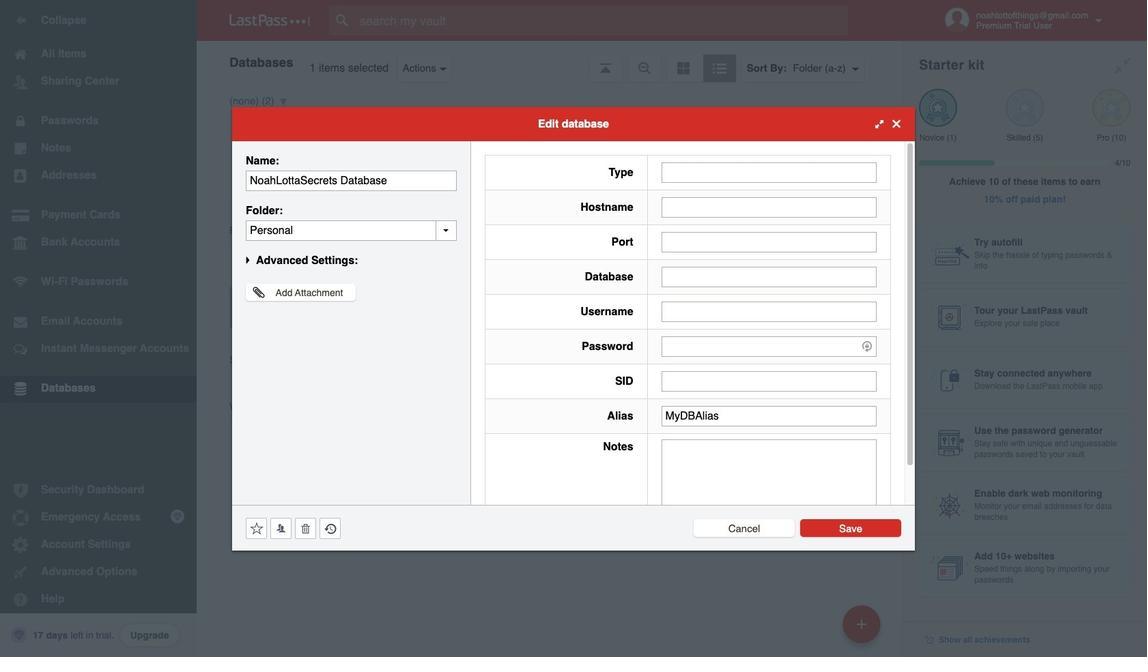 Task type: vqa. For each thing, say whether or not it's contained in the screenshot.
New item ICON
yes



Task type: describe. For each thing, give the bounding box(es) containing it.
lastpass image
[[230, 14, 310, 27]]

main navigation navigation
[[0, 0, 197, 658]]

Search search field
[[329, 5, 875, 36]]

new item image
[[857, 620, 867, 630]]



Task type: locate. For each thing, give the bounding box(es) containing it.
None text field
[[246, 170, 457, 191], [662, 197, 877, 218], [662, 232, 877, 252], [662, 267, 877, 287], [662, 302, 877, 322], [662, 371, 877, 392], [662, 440, 877, 524], [246, 170, 457, 191], [662, 197, 877, 218], [662, 232, 877, 252], [662, 267, 877, 287], [662, 302, 877, 322], [662, 371, 877, 392], [662, 440, 877, 524]]

dialog
[[232, 107, 915, 551]]

vault options navigation
[[197, 41, 903, 82]]

search my vault text field
[[329, 5, 875, 36]]

new item navigation
[[838, 602, 890, 658]]

None password field
[[662, 336, 877, 357]]

None text field
[[662, 162, 877, 183], [246, 220, 457, 241], [662, 406, 877, 427], [662, 162, 877, 183], [246, 220, 457, 241], [662, 406, 877, 427]]



